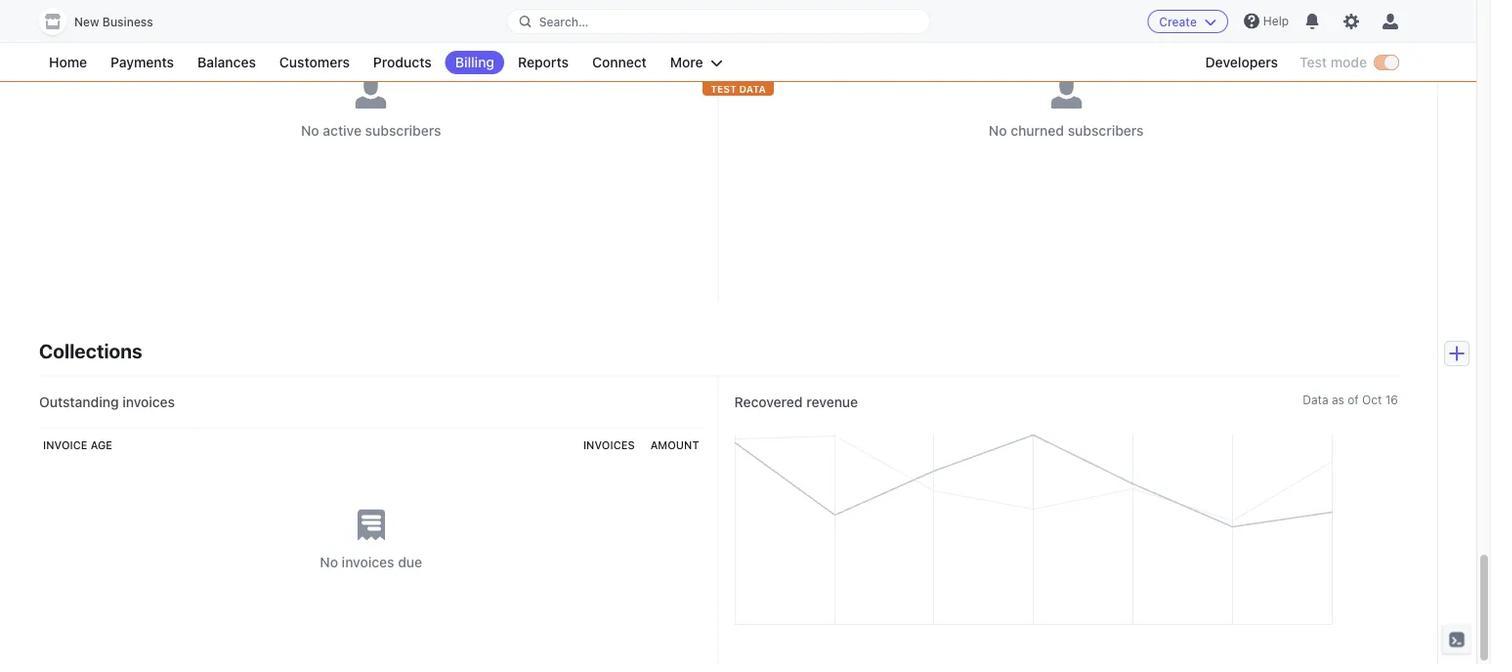 Task type: vqa. For each thing, say whether or not it's contained in the screenshot.
Shift section content right image at the right of the page
no



Task type: describe. For each thing, give the bounding box(es) containing it.
new
[[74, 15, 99, 29]]

no for no churned subscribers
[[989, 123, 1007, 139]]

no active subscribers
[[301, 123, 441, 139]]

new business button
[[39, 8, 173, 35]]

more
[[670, 54, 703, 70]]

balances link
[[188, 51, 266, 74]]

balances
[[197, 54, 256, 70]]

search…
[[539, 15, 589, 28]]

no churned subscribers
[[989, 123, 1144, 139]]

revenue
[[807, 394, 858, 410]]

reports link
[[508, 51, 579, 74]]

test mode
[[1300, 54, 1367, 70]]

reports
[[518, 54, 569, 70]]

payments link
[[101, 51, 184, 74]]

billing
[[455, 54, 495, 70]]

create
[[1159, 15, 1197, 28]]

test
[[1300, 54, 1327, 70]]

outstanding invoices
[[39, 394, 175, 410]]

active
[[323, 123, 362, 139]]

customers
[[279, 54, 350, 70]]

oct
[[1362, 394, 1382, 408]]

developers link
[[1196, 51, 1288, 74]]

help button
[[1236, 5, 1297, 37]]

age
[[91, 439, 112, 452]]

home
[[49, 54, 87, 70]]

test data
[[711, 83, 766, 94]]

new business
[[74, 15, 153, 29]]

home link
[[39, 51, 97, 74]]

invoices
[[583, 439, 635, 452]]

invoices for no
[[342, 555, 394, 571]]



Task type: locate. For each thing, give the bounding box(es) containing it.
invoices for outstanding
[[122, 394, 175, 410]]

products
[[373, 54, 432, 70]]

products link
[[364, 51, 441, 74]]

data
[[739, 83, 766, 94]]

connect
[[592, 54, 647, 70]]

payments
[[111, 54, 174, 70]]

no left due
[[320, 555, 338, 571]]

invoice age
[[43, 439, 112, 452]]

Search… text field
[[508, 9, 930, 34]]

subscribers for no active subscribers
[[365, 123, 441, 139]]

connect link
[[582, 51, 657, 74]]

billing link
[[445, 51, 504, 74]]

recovered
[[734, 394, 803, 410]]

0 horizontal spatial subscribers
[[365, 123, 441, 139]]

0 vertical spatial invoices
[[122, 394, 175, 410]]

collections
[[39, 340, 142, 363]]

no left active at the left of page
[[301, 123, 319, 139]]

1 vertical spatial invoices
[[342, 555, 394, 571]]

no invoices due
[[320, 555, 422, 571]]

no left the churned
[[989, 123, 1007, 139]]

create button
[[1148, 10, 1228, 33]]

0 horizontal spatial invoices
[[122, 394, 175, 410]]

1 horizontal spatial invoices
[[342, 555, 394, 571]]

as
[[1332, 394, 1345, 408]]

churned
[[1011, 123, 1064, 139]]

data as of oct 16
[[1303, 394, 1399, 408]]

1 horizontal spatial subscribers
[[1068, 123, 1144, 139]]

invoices right outstanding
[[122, 394, 175, 410]]

invoices
[[122, 394, 175, 410], [342, 555, 394, 571]]

1 subscribers from the left
[[365, 123, 441, 139]]

help
[[1264, 14, 1289, 28]]

more button
[[661, 51, 733, 74]]

subscribers right active at the left of page
[[365, 123, 441, 139]]

of
[[1348, 394, 1359, 408]]

due
[[398, 555, 422, 571]]

no for no invoices due
[[320, 555, 338, 571]]

amount
[[651, 439, 699, 452]]

0 horizontal spatial no
[[301, 123, 319, 139]]

subscribers
[[365, 123, 441, 139], [1068, 123, 1144, 139]]

Search… search field
[[508, 9, 930, 34]]

outstanding
[[39, 394, 119, 410]]

invoices left due
[[342, 555, 394, 571]]

test
[[711, 83, 737, 94]]

customers link
[[270, 51, 360, 74]]

1 horizontal spatial no
[[320, 555, 338, 571]]

developers
[[1206, 54, 1278, 70]]

recovered revenue
[[734, 394, 858, 410]]

invoice
[[43, 439, 88, 452]]

no for no active subscribers
[[301, 123, 319, 139]]

business
[[102, 15, 153, 29]]

2 subscribers from the left
[[1068, 123, 1144, 139]]

subscribers for no churned subscribers
[[1068, 123, 1144, 139]]

16
[[1386, 394, 1399, 408]]

2 horizontal spatial no
[[989, 123, 1007, 139]]

no
[[301, 123, 319, 139], [989, 123, 1007, 139], [320, 555, 338, 571]]

mode
[[1331, 54, 1367, 70]]

subscribers right the churned
[[1068, 123, 1144, 139]]

data
[[1303, 394, 1329, 408]]



